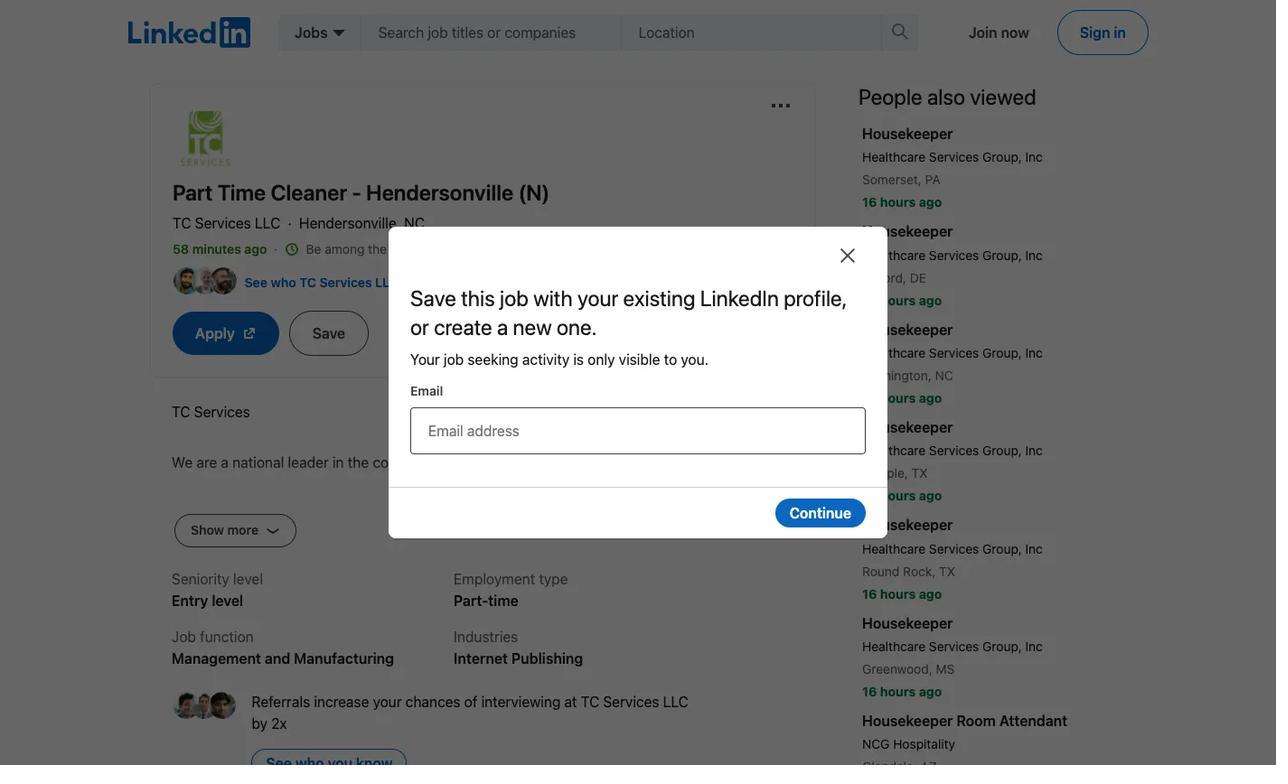 Task type: vqa. For each thing, say whether or not it's contained in the screenshot.


Task type: locate. For each thing, give the bounding box(es) containing it.
hours down 'greenwood,'
[[880, 684, 916, 700]]

existing
[[623, 285, 696, 311]]

2 vertical spatial llc
[[663, 694, 689, 710]]

ago inside housekeeper healthcare services group, inc somerset, pa 16 hours ago
[[919, 195, 942, 210]]

services inside housekeeper healthcare services group, inc somerset, pa 16 hours ago
[[929, 149, 979, 165]]

6 inc from the top
[[1026, 639, 1043, 655]]

level right seniority
[[233, 571, 263, 587]]

healthcare up milford,
[[862, 247, 926, 263]]

are
[[197, 455, 217, 471], [263, 740, 284, 757]]

we up entry
[[172, 556, 193, 572]]

healthcare for housekeeper healthcare services group, inc wilmington, nc 16 hours ago
[[862, 345, 926, 361]]

7 housekeeper from the top
[[862, 713, 953, 730]]

save down see who tc services llc has hired for this role link
[[313, 325, 345, 342]]

chances
[[406, 694, 461, 710]]

ago for housekeeper healthcare services group, inc temple, tx 16 hours ago
[[919, 488, 942, 504]]

first left the 'come'
[[355, 740, 380, 757]]

2 healthcare services group, inc link from the top
[[862, 247, 1043, 263]]

are down tc services on the left
[[197, 455, 217, 471]]

you
[[216, 505, 240, 522]]

ago up housekeeper healthcare services group, inc round rock, tx 16 hours ago
[[919, 488, 942, 504]]

ago for housekeeper healthcare services group, inc somerset, pa 16 hours ago
[[919, 195, 942, 210]]

2 horizontal spatial your
[[578, 285, 619, 311]]

hours down somerset,
[[880, 195, 916, 210]]

hours for housekeeper healthcare services group, inc temple, tx 16 hours ago
[[880, 488, 916, 504]]

national
[[233, 455, 284, 471]]

58 minutes ago
[[173, 241, 270, 257]]

your right as
[[447, 505, 476, 522]]

services inside housekeeper healthcare services group, inc round rock, tx 16 hours ago
[[929, 541, 979, 557]]

housekeeper inside housekeeper healthcare services group, inc somerset, pa 16 hours ago
[[862, 126, 953, 142]]

housekeeper up wilmington,
[[862, 322, 953, 338]]

group, inside housekeeper healthcare services group, inc milford, de 16 hours ago
[[983, 247, 1022, 263]]

hours down wilmington,
[[880, 391, 916, 406]]

has
[[402, 274, 424, 290]]

come
[[384, 740, 420, 757]]

save button
[[290, 312, 368, 355]]

somerset,
[[862, 172, 922, 187]]

ncg hospitality link
[[862, 737, 956, 752]]

services inside housekeeper healthcare services group, inc milford, de 16 hours ago
[[929, 247, 979, 263]]

cleaning up next
[[452, 455, 507, 471]]

your inside referrals increase your chances of interviewing at tc services llc by 2x
[[373, 694, 402, 710]]

0 vertical spatial llc
[[255, 215, 280, 231]]

1 vertical spatial nc
[[935, 368, 954, 383]]

0 vertical spatial job
[[500, 285, 529, 311]]

5 housekeeper from the top
[[862, 517, 953, 534]]

6 group, from the top
[[983, 639, 1022, 655]]

save inside save this job with your existing linkedin profile, or create a new one.
[[410, 285, 456, 311]]

linkedin
[[700, 285, 779, 311]]

6 hours from the top
[[880, 684, 916, 700]]

inc inside housekeeper healthcare services group, inc round rock, tx 16 hours ago
[[1026, 541, 1043, 557]]

primary element
[[128, 0, 1148, 69]]

be
[[306, 241, 321, 257]]

3 16 from the top
[[862, 391, 877, 406]]

3 group, from the top
[[983, 345, 1022, 361]]

2 hours from the top
[[880, 293, 916, 308]]

healthcare for housekeeper healthcare services group, inc greenwood, ms 16 hours ago
[[862, 639, 926, 655]]

0 horizontal spatial save
[[313, 325, 345, 342]]

greenwood,
[[862, 662, 933, 677]]

1 horizontal spatial tx
[[939, 564, 956, 579]]

3 hours from the top
[[880, 391, 916, 406]]

publishing
[[512, 651, 583, 667]]

in right 'associate'
[[551, 556, 562, 572]]

group, for housekeeper healthcare services group, inc temple, tx 16 hours ago
[[983, 443, 1022, 459]]

16 down milford,
[[862, 293, 877, 308]]

your up one.
[[578, 285, 619, 311]]

inc inside housekeeper healthcare services group, inc temple, tx 16 hours ago
[[1026, 443, 1043, 459]]

healthcare services group, inc link up "ms"
[[862, 639, 1043, 655]]

5 hours from the top
[[880, 586, 916, 602]]

are down 2x
[[263, 740, 284, 757]]

4 group, from the top
[[983, 443, 1022, 459]]

we for we currently have an opportunity for a cleaning associate in
[[172, 556, 193, 572]]

1 healthcare from the top
[[862, 149, 926, 165]]

16 down wilmington,
[[862, 391, 877, 406]]

now
[[1001, 24, 1030, 41]]

0 vertical spatial in
[[1114, 24, 1126, 41]]

first
[[390, 241, 413, 257], [355, 740, 380, 757], [424, 740, 449, 757]]

save inside "save" button
[[313, 325, 345, 342]]

services down among
[[320, 274, 372, 290]]

main content containing people also viewed
[[128, 69, 1148, 766]]

tx inside housekeeper healthcare services group, inc round rock, tx 16 hours ago
[[939, 564, 956, 579]]

inc inside housekeeper healthcare services group, inc milford, de 16 hours ago
[[1026, 247, 1043, 263]]

healthcare up round
[[862, 541, 926, 557]]

5 16 from the top
[[862, 586, 877, 602]]

6 healthcare services group, inc link from the top
[[862, 639, 1043, 655]]

housekeeper down 'people'
[[862, 126, 953, 142]]

hired
[[427, 274, 458, 290]]

5 inc from the top
[[1026, 541, 1043, 557]]

2 housekeeper from the top
[[862, 224, 953, 240]]

opportunity.
[[535, 505, 615, 522]]

temple,
[[862, 466, 908, 481]]

group, inside housekeeper healthcare services group, inc somerset, pa 16 hours ago
[[983, 149, 1022, 165]]

see who tc services llc has hired for this role
[[245, 274, 531, 290]]

hours inside housekeeper healthcare services group, inc round rock, tx 16 hours ago
[[880, 586, 916, 602]]

among
[[325, 241, 365, 257]]

in
[[1114, 24, 1126, 41], [333, 455, 344, 471], [551, 556, 562, 572]]

healthcare up temple,
[[862, 443, 926, 459]]

housekeeper inside housekeeper healthcare services group, inc round rock, tx 16 hours ago
[[862, 517, 953, 534]]

16 down round
[[862, 586, 877, 602]]

16 inside housekeeper healthcare services group, inc milford, de 16 hours ago
[[862, 293, 877, 308]]

healthcare services group, inc link up rock,
[[862, 541, 1043, 557]]

ago down de on the top of page
[[919, 293, 942, 308]]

healthcare inside housekeeper healthcare services group, inc temple, tx 16 hours ago
[[862, 443, 926, 459]]

ago down rock,
[[919, 586, 942, 602]]

group, inside housekeeper healthcare services group, inc temple, tx 16 hours ago
[[983, 443, 1022, 459]]

0 vertical spatial tx
[[912, 466, 928, 481]]

housekeeper inside the housekeeper room attendant ncg hospitality
[[862, 713, 953, 730]]

level down seniority
[[212, 593, 243, 609]]

4 healthcare services group, inc link from the top
[[862, 443, 1043, 459]]

tc inside see who tc services llc has hired for this role link
[[299, 274, 316, 290]]

1 vertical spatial cleaning
[[426, 556, 481, 572]]

minutes
[[192, 241, 241, 257]]

6 housekeeper from the top
[[862, 615, 953, 632]]

1 horizontal spatial for
[[393, 556, 411, 572]]

hours inside housekeeper healthcare services group, inc somerset, pa 16 hours ago
[[880, 195, 916, 210]]

16 inside housekeeper healthcare services group, inc temple, tx 16 hours ago
[[862, 488, 877, 504]]

0 horizontal spatial are
[[197, 455, 217, 471]]

ago inside housekeeper healthcare services group, inc temple, tx 16 hours ago
[[919, 488, 942, 504]]

tc inside referrals increase your chances of interviewing at tc services llc by 2x
[[581, 694, 600, 710]]

referrals increase your chances of interviewing at tc services llc by 2x
[[252, 694, 689, 732]]

0 vertical spatial nc
[[404, 215, 425, 231]]

housekeeper for housekeeper room attendant ncg hospitality
[[862, 713, 953, 730]]

1 housekeeper from the top
[[862, 126, 953, 142]]

services up wilmington,
[[929, 345, 979, 361]]

nc right wilmington,
[[935, 368, 954, 383]]

16 down 'greenwood,'
[[862, 684, 877, 700]]

1 vertical spatial in
[[333, 455, 344, 471]]

6 16 from the top
[[862, 684, 877, 700]]

your left chances
[[373, 694, 402, 710]]

healthcare services group, inc link up de on the top of page
[[862, 247, 1043, 263]]

1 horizontal spatial first
[[390, 241, 413, 257]]

1 16 from the top
[[862, 195, 877, 210]]

housekeeper inside housekeeper healthcare services group, inc wilmington, nc 16 hours ago
[[862, 322, 953, 338]]

3 inc from the top
[[1026, 345, 1043, 361]]

your job seeking activity is only visible to you.
[[410, 352, 709, 368]]

inc for housekeeper healthcare services group, inc temple, tx 16 hours ago
[[1026, 443, 1043, 459]]

sign in
[[1080, 24, 1126, 41]]

main content
[[128, 69, 1148, 766]]

16 inside housekeeper healthcare services group, inc somerset, pa 16 hours ago
[[862, 195, 877, 210]]

in right sign on the right
[[1114, 24, 1126, 41]]

housekeeper inside housekeeper healthcare services group, inc greenwood, ms 16 hours ago
[[862, 615, 953, 632]]

inc inside housekeeper healthcare services group, inc wilmington, nc 16 hours ago
[[1026, 345, 1043, 361]]

0 vertical spatial are
[[197, 455, 217, 471]]

filled
[[287, 740, 319, 757]]

5 group, from the top
[[983, 541, 1022, 557]]

save for save this job with your existing linkedin profile, or create a new one.
[[410, 285, 456, 311]]

1 horizontal spatial your
[[447, 505, 476, 522]]

industry.
[[511, 455, 567, 471]]

3 healthcare from the top
[[862, 345, 926, 361]]

6 healthcare from the top
[[862, 639, 926, 655]]

services right the at
[[603, 694, 659, 710]]

hours inside housekeeper healthcare services group, inc temple, tx 16 hours ago
[[880, 488, 916, 504]]

ago for housekeeper healthcare services group, inc wilmington, nc 16 hours ago
[[919, 391, 942, 406]]

for right hired
[[461, 274, 479, 290]]

apply
[[195, 325, 238, 342]]

an
[[293, 556, 309, 572]]

2 horizontal spatial in
[[1114, 24, 1126, 41]]

0 vertical spatial your
[[578, 285, 619, 311]]

services up rock,
[[929, 541, 979, 557]]

hours down milford,
[[880, 293, 916, 308]]

ago inside housekeeper healthcare services group, inc milford, de 16 hours ago
[[919, 293, 942, 308]]

group, inside housekeeper healthcare services group, inc wilmington, nc 16 hours ago
[[983, 345, 1022, 361]]

inc for housekeeper healthcare services group, inc round rock, tx 16 hours ago
[[1026, 541, 1043, 557]]

first left serve
[[424, 740, 449, 757]]

nc up 25
[[404, 215, 425, 231]]

hospitality
[[893, 737, 956, 752]]

2 group, from the top
[[983, 247, 1022, 263]]

healthcare inside housekeeper healthcare services group, inc round rock, tx 16 hours ago
[[862, 541, 926, 557]]

0 horizontal spatial your
[[373, 694, 402, 710]]

job right next
[[512, 505, 532, 522]]

16 for housekeeper healthcare services group, inc greenwood, ms 16 hours ago
[[862, 684, 877, 700]]

housekeeper up 'greenwood,'
[[862, 615, 953, 632]]

1 vertical spatial save
[[313, 325, 345, 342]]

services up "ms"
[[929, 639, 979, 655]]

housekeeper inside housekeeper healthcare services group, inc temple, tx 16 hours ago
[[862, 419, 953, 436]]

healthcare up somerset,
[[862, 149, 926, 165]]

and
[[265, 651, 290, 667]]

inc inside housekeeper healthcare services group, inc greenwood, ms 16 hours ago
[[1026, 639, 1043, 655]]

2 inc from the top
[[1026, 247, 1043, 263]]

ago for housekeeper healthcare services group, inc milford, de 16 hours ago
[[919, 293, 942, 308]]

this up create
[[461, 285, 495, 311]]

ago up see on the left top of the page
[[244, 241, 267, 257]]

ago down "ms"
[[919, 684, 942, 700]]

housekeeper
[[862, 126, 953, 142], [862, 224, 953, 240], [862, 322, 953, 338], [862, 419, 953, 436], [862, 517, 953, 534], [862, 615, 953, 632], [862, 713, 953, 730]]

4 housekeeper from the top
[[862, 419, 953, 436]]

we
[[172, 455, 193, 471], [172, 556, 193, 572]]

next
[[480, 505, 508, 522]]

hours inside housekeeper healthcare services group, inc greenwood, ms 16 hours ago
[[880, 684, 916, 700]]

0 horizontal spatial llc
[[255, 215, 280, 231]]

0 vertical spatial we
[[172, 455, 193, 471]]

for right opportunity
[[393, 556, 411, 572]]

1 horizontal spatial llc
[[375, 274, 399, 290]]

1 we from the top
[[172, 455, 193, 471]]

housekeeper up temple,
[[862, 419, 953, 436]]

ms
[[936, 662, 955, 677]]

services inside housekeeper healthcare services group, inc wilmington, nc 16 hours ago
[[929, 345, 979, 361]]

healthcare services group, inc link for housekeeper healthcare services group, inc milford, de 16 hours ago
[[862, 247, 1043, 263]]

job
[[500, 285, 529, 311], [444, 352, 464, 368], [512, 505, 532, 522]]

(n)
[[518, 180, 550, 205]]

hours down round
[[880, 586, 916, 602]]

1 vertical spatial we
[[172, 556, 193, 572]]

inc inside housekeeper healthcare services group, inc somerset, pa 16 hours ago
[[1026, 149, 1043, 165]]

type
[[539, 571, 568, 587]]

16 down somerset,
[[862, 195, 877, 210]]

this
[[482, 274, 504, 290], [461, 285, 495, 311]]

job
[[172, 629, 196, 645]]

the right leader
[[348, 455, 369, 471]]

employment type part-time
[[454, 571, 568, 609]]

.
[[493, 690, 497, 706]]

a
[[497, 314, 508, 339], [221, 455, 229, 471], [415, 556, 423, 572], [343, 740, 351, 757]]

a down thank you for considering tc services as your next job opportunity.
[[415, 556, 423, 572]]

a left new
[[497, 314, 508, 339]]

hours down temple,
[[880, 488, 916, 504]]

2 healthcare from the top
[[862, 247, 926, 263]]

job right your
[[444, 352, 464, 368]]

job inside main content
[[512, 505, 532, 522]]

2 horizontal spatial for
[[461, 274, 479, 290]]

basis.
[[493, 740, 531, 757]]

tx right rock,
[[939, 564, 956, 579]]

16 inside housekeeper healthcare services group, inc greenwood, ms 16 hours ago
[[862, 684, 877, 700]]

healthcare up 'greenwood,'
[[862, 639, 926, 655]]

save up or
[[410, 285, 456, 311]]

for right you
[[244, 505, 262, 522]]

save this job with your existing linkedin profile, or create a new one. dialog
[[389, 226, 888, 539]]

cleaning
[[452, 455, 507, 471], [426, 556, 481, 572]]

services up pa on the top right of page
[[929, 149, 979, 165]]

ago inside housekeeper healthcare services group, inc round rock, tx 16 hours ago
[[919, 586, 942, 602]]

your
[[410, 352, 440, 368]]

ago down pa on the top right of page
[[919, 195, 942, 210]]

healthcare services group, inc link up pa on the top right of page
[[862, 149, 1043, 165]]

group, for housekeeper healthcare services group, inc milford, de 16 hours ago
[[983, 247, 1022, 263]]

2 horizontal spatial llc
[[663, 694, 689, 710]]

1 hours from the top
[[880, 195, 916, 210]]

inc
[[1026, 149, 1043, 165], [1026, 247, 1043, 263], [1026, 345, 1043, 361], [1026, 443, 1043, 459], [1026, 541, 1043, 557], [1026, 639, 1043, 655]]

we up thank
[[172, 455, 193, 471]]

0 horizontal spatial tx
[[912, 466, 928, 481]]

management
[[172, 651, 261, 667]]

group, for housekeeper healthcare services group, inc wilmington, nc 16 hours ago
[[983, 345, 1022, 361]]

housekeeper up de on the top of page
[[862, 224, 953, 240]]

tx inside housekeeper healthcare services group, inc temple, tx 16 hours ago
[[912, 466, 928, 481]]

role
[[508, 274, 531, 290]]

0 horizontal spatial nc
[[404, 215, 425, 231]]

services down pa on the top right of page
[[929, 247, 979, 263]]

none search field inside primary element
[[361, 14, 918, 51]]

2 vertical spatial job
[[512, 505, 532, 522]]

healthcare inside housekeeper healthcare services group, inc milford, de 16 hours ago
[[862, 247, 926, 263]]

ago inside housekeeper healthcare services group, inc wilmington, nc 16 hours ago
[[919, 391, 942, 406]]

increase
[[314, 694, 369, 710]]

tc
[[173, 215, 191, 231], [299, 274, 316, 290], [172, 404, 190, 420], [346, 505, 364, 522], [581, 694, 600, 710]]

by
[[252, 716, 268, 732]]

5 healthcare from the top
[[862, 541, 926, 557]]

0 vertical spatial cleaning
[[452, 455, 507, 471]]

2 16 from the top
[[862, 293, 877, 308]]

ago inside housekeeper healthcare services group, inc greenwood, ms 16 hours ago
[[919, 684, 942, 700]]

1 vertical spatial job
[[444, 352, 464, 368]]

healthcare inside housekeeper healthcare services group, inc greenwood, ms 16 hours ago
[[862, 639, 926, 655]]

1 horizontal spatial in
[[551, 556, 562, 572]]

healthcare for housekeeper healthcare services group, inc round rock, tx 16 hours ago
[[862, 541, 926, 557]]

16 for housekeeper healthcare services group, inc wilmington, nc 16 hours ago
[[862, 391, 877, 406]]

1 inc from the top
[[1026, 149, 1043, 165]]

in right leader
[[333, 455, 344, 471]]

16 inside housekeeper healthcare services group, inc wilmington, nc 16 hours ago
[[862, 391, 877, 406]]

0 horizontal spatial in
[[333, 455, 344, 471]]

1 vertical spatial level
[[212, 593, 243, 609]]

the down hendersonville, nc
[[368, 241, 387, 257]]

new
[[513, 314, 552, 339]]

our positions are filled on a first come first serve basis.
[[172, 740, 531, 757]]

2 we from the top
[[172, 556, 193, 572]]

we for we are a national leader in the commercial cleaning industry.
[[172, 455, 193, 471]]

hours inside housekeeper healthcare services group, inc milford, de 16 hours ago
[[880, 293, 916, 308]]

0 vertical spatial save
[[410, 285, 456, 311]]

save for save
[[313, 325, 345, 342]]

on
[[323, 740, 339, 757]]

0 horizontal spatial first
[[355, 740, 380, 757]]

1 horizontal spatial save
[[410, 285, 456, 311]]

sign
[[1080, 24, 1111, 41]]

hours for housekeeper healthcare services group, inc somerset, pa 16 hours ago
[[880, 195, 916, 210]]

healthcare inside housekeeper healthcare services group, inc wilmington, nc 16 hours ago
[[862, 345, 926, 361]]

healthcare services group, inc link up wilmington,
[[862, 345, 1043, 361]]

1 vertical spatial llc
[[375, 274, 399, 290]]

3 healthcare services group, inc link from the top
[[862, 345, 1043, 361]]

1 vertical spatial your
[[447, 505, 476, 522]]

3 housekeeper from the top
[[862, 322, 953, 338]]

16 for housekeeper healthcare services group, inc temple, tx 16 hours ago
[[862, 488, 877, 504]]

healthcare inside housekeeper healthcare services group, inc somerset, pa 16 hours ago
[[862, 149, 926, 165]]

healthcare up wilmington,
[[862, 345, 926, 361]]

4 hours from the top
[[880, 488, 916, 504]]

0 vertical spatial the
[[368, 241, 387, 257]]

1 horizontal spatial are
[[263, 740, 284, 757]]

seniority
[[172, 571, 229, 587]]

housekeeper up rock,
[[862, 517, 953, 534]]

group, inside housekeeper healthcare services group, inc round rock, tx 16 hours ago
[[983, 541, 1022, 557]]

group, inside housekeeper healthcare services group, inc greenwood, ms 16 hours ago
[[983, 639, 1022, 655]]

housekeeper inside housekeeper healthcare services group, inc milford, de 16 hours ago
[[862, 224, 953, 240]]

tx right temple,
[[912, 466, 928, 481]]

2 horizontal spatial first
[[424, 740, 449, 757]]

4 healthcare from the top
[[862, 443, 926, 459]]

1 vertical spatial for
[[244, 505, 262, 522]]

job up new
[[500, 285, 529, 311]]

first left 25
[[390, 241, 413, 257]]

1 vertical spatial the
[[348, 455, 369, 471]]

2 vertical spatial your
[[373, 694, 402, 710]]

1 healthcare services group, inc link from the top
[[862, 149, 1043, 165]]

part-
[[454, 593, 488, 609]]

5 healthcare services group, inc link from the top
[[862, 541, 1043, 557]]

1 vertical spatial tx
[[939, 564, 956, 579]]

cleaning up part-
[[426, 556, 481, 572]]

1 horizontal spatial nc
[[935, 368, 954, 383]]

4 inc from the top
[[1026, 443, 1043, 459]]

housekeeper for housekeeper healthcare services group, inc milford, de 16 hours ago
[[862, 224, 953, 240]]

16 down temple,
[[862, 488, 877, 504]]

services down housekeeper healthcare services group, inc wilmington, nc 16 hours ago
[[929, 443, 979, 459]]

services up 58 minutes ago
[[195, 215, 251, 231]]

1 group, from the top
[[983, 149, 1022, 165]]

nc
[[404, 215, 425, 231], [935, 368, 954, 383]]

hours inside housekeeper healthcare services group, inc wilmington, nc 16 hours ago
[[880, 391, 916, 406]]

None search field
[[361, 14, 918, 51]]

activity
[[522, 352, 570, 368]]

ago down wilmington,
[[919, 391, 942, 406]]

to
[[664, 352, 677, 368]]

healthcare services group, inc link up temple,
[[862, 443, 1043, 459]]

housekeeper up the ncg hospitality link
[[862, 713, 953, 730]]

16 inside housekeeper healthcare services group, inc round rock, tx 16 hours ago
[[862, 586, 877, 602]]

4 16 from the top
[[862, 488, 877, 504]]

room
[[957, 713, 996, 730]]



Task type: describe. For each thing, give the bounding box(es) containing it.
seeking
[[468, 352, 519, 368]]

llc inside referrals increase your chances of interviewing at tc services llc by 2x
[[663, 694, 689, 710]]

16 for housekeeper healthcare services group, inc milford, de 16 hours ago
[[862, 293, 877, 308]]

in inside sign in link
[[1114, 24, 1126, 41]]

industries internet publishing
[[454, 629, 583, 667]]

tc services llc link
[[173, 215, 284, 231]]

group, for housekeeper healthcare services group, inc round rock, tx 16 hours ago
[[983, 541, 1022, 557]]

referrals
[[252, 694, 310, 710]]

join now
[[969, 24, 1030, 41]]

de
[[910, 270, 927, 285]]

also
[[928, 84, 966, 109]]

a right the on
[[343, 740, 351, 757]]

housekeeper healthcare services group, inc milford, de 16 hours ago
[[862, 224, 1043, 308]]

healthcare services group, inc link for housekeeper healthcare services group, inc somerset, pa 16 hours ago
[[862, 149, 1043, 165]]

housekeeper healthcare services group, inc wilmington, nc 16 hours ago
[[862, 322, 1043, 406]]

rock,
[[903, 564, 936, 579]]

0 vertical spatial level
[[233, 571, 263, 587]]

2x
[[271, 716, 287, 732]]

-
[[352, 180, 362, 205]]

seniority level entry level
[[172, 571, 263, 609]]

one.
[[557, 314, 597, 339]]

job function management and manufacturing
[[172, 629, 394, 667]]

nc inside housekeeper healthcare services group, inc wilmington, nc 16 hours ago
[[935, 368, 954, 383]]

housekeeper for housekeeper healthcare services group, inc somerset, pa 16 hours ago
[[862, 126, 953, 142]]

see
[[245, 274, 268, 290]]

this inside save this job with your existing linkedin profile, or create a new one.
[[461, 285, 495, 311]]

considering
[[265, 505, 342, 522]]

ago for housekeeper healthcare services group, inc greenwood, ms 16 hours ago
[[919, 684, 942, 700]]

0 horizontal spatial for
[[244, 505, 262, 522]]

join now link
[[947, 11, 1051, 54]]

internet
[[454, 651, 508, 667]]

housekeeper for housekeeper healthcare services group, inc temple, tx 16 hours ago
[[862, 419, 953, 436]]

thank you for considering tc services as your next job opportunity.
[[172, 505, 615, 522]]

healthcare for housekeeper healthcare services group, inc temple, tx 16 hours ago
[[862, 443, 926, 459]]

hendersonville
[[366, 180, 514, 205]]

associate
[[485, 556, 547, 572]]

as
[[428, 505, 443, 522]]

round
[[862, 564, 900, 579]]

a left 'national'
[[221, 455, 229, 471]]

create
[[434, 314, 492, 339]]

viewed
[[970, 84, 1037, 109]]

healthcare services group, inc link for housekeeper healthcare services group, inc wilmington, nc 16 hours ago
[[862, 345, 1043, 361]]

part
[[173, 180, 213, 205]]

Email text field
[[426, 422, 851, 442]]

inc for housekeeper healthcare services group, inc wilmington, nc 16 hours ago
[[1026, 345, 1043, 361]]

a inside save this job with your existing linkedin profile, or create a new one.
[[497, 314, 508, 339]]

interviewing
[[481, 694, 561, 710]]

services inside housekeeper healthcare services group, inc greenwood, ms 16 hours ago
[[929, 639, 979, 655]]

hendersonville, nc
[[295, 215, 425, 231]]

applicants
[[435, 241, 495, 257]]

who
[[271, 274, 296, 290]]

people
[[859, 84, 923, 109]]

services inside referrals increase your chances of interviewing at tc services llc by 2x
[[603, 694, 659, 710]]

leader
[[288, 455, 329, 471]]

see who tc services llc has hired for this role link
[[245, 273, 531, 292]]

tc services
[[172, 404, 250, 420]]

attendant
[[1000, 713, 1068, 730]]

this left 'role'
[[482, 274, 504, 290]]

your inside save this job with your existing linkedin profile, or create a new one.
[[578, 285, 619, 311]]

have
[[259, 556, 290, 572]]

manufacturing
[[294, 651, 394, 667]]

1 vertical spatial are
[[263, 740, 284, 757]]

inc for housekeeper healthcare services group, inc somerset, pa 16 hours ago
[[1026, 149, 1043, 165]]

with
[[533, 285, 573, 311]]

save this job with your existing linkedin profile, or create a new one.
[[410, 285, 846, 339]]

healthcare for housekeeper healthcare services group, inc milford, de 16 hours ago
[[862, 247, 926, 263]]

currently
[[197, 556, 255, 572]]

only
[[588, 352, 615, 368]]

services inside housekeeper healthcare services group, inc temple, tx 16 hours ago
[[929, 443, 979, 459]]

svg image
[[242, 326, 257, 341]]

healthcare for housekeeper healthcare services group, inc somerset, pa 16 hours ago
[[862, 149, 926, 165]]

opportunity
[[313, 556, 389, 572]]

healthcare services group, inc link for housekeeper healthcare services group, inc greenwood, ms 16 hours ago
[[862, 639, 1043, 655]]

people also viewed
[[859, 84, 1037, 109]]

we currently have an opportunity for a cleaning associate in
[[172, 556, 566, 572]]

positions
[[200, 740, 259, 757]]

healthcare services group, inc link for housekeeper healthcare services group, inc temple, tx 16 hours ago
[[862, 443, 1043, 459]]

healthcare services group, inc link for housekeeper healthcare services group, inc round rock, tx 16 hours ago
[[862, 541, 1043, 557]]

email
[[410, 384, 443, 399]]

tc services llc
[[173, 215, 284, 231]]

thank
[[172, 505, 212, 522]]

profile,
[[784, 285, 846, 311]]

housekeeper room attendant ncg hospitality
[[862, 713, 1068, 752]]

58
[[173, 241, 189, 257]]

inc for housekeeper healthcare services group, inc milford, de 16 hours ago
[[1026, 247, 1043, 263]]

hours for housekeeper healthcare services group, inc wilmington, nc 16 hours ago
[[880, 391, 916, 406]]

sign in link
[[1059, 11, 1148, 54]]

group, for housekeeper healthcare services group, inc greenwood, ms 16 hours ago
[[983, 639, 1022, 655]]

0 vertical spatial for
[[461, 274, 479, 290]]

time
[[218, 180, 266, 205]]

commercial
[[373, 455, 449, 471]]

clock image
[[285, 242, 299, 257]]

2 vertical spatial in
[[551, 556, 562, 572]]

hendersonville,
[[299, 215, 401, 231]]

hours for housekeeper healthcare services group, inc greenwood, ms 16 hours ago
[[880, 684, 916, 700]]

group, for housekeeper healthcare services group, inc somerset, pa 16 hours ago
[[983, 149, 1022, 165]]

entry
[[172, 593, 208, 609]]

16 for housekeeper healthcare services group, inc somerset, pa 16 hours ago
[[862, 195, 877, 210]]

2 vertical spatial for
[[393, 556, 411, 572]]

you.
[[681, 352, 709, 368]]

or
[[410, 314, 429, 339]]

inc for housekeeper healthcare services group, inc greenwood, ms 16 hours ago
[[1026, 639, 1043, 655]]

pa
[[925, 172, 941, 187]]

of
[[464, 694, 478, 710]]

housekeeper for housekeeper healthcare services group, inc round rock, tx 16 hours ago
[[862, 517, 953, 534]]

housekeeper for housekeeper healthcare services group, inc wilmington, nc 16 hours ago
[[862, 322, 953, 338]]

services up 'national'
[[194, 404, 250, 420]]

job inside save this job with your existing linkedin profile, or create a new one.
[[500, 285, 529, 311]]

cleaner
[[271, 180, 347, 205]]

our
[[172, 740, 196, 757]]

we are a national leader in the commercial cleaning industry.
[[172, 455, 567, 471]]

wilmington,
[[862, 368, 932, 383]]

housekeeper for housekeeper healthcare services group, inc greenwood, ms 16 hours ago
[[862, 615, 953, 632]]

employment
[[454, 571, 535, 587]]

housekeeper healthcare services group, inc temple, tx 16 hours ago
[[862, 419, 1043, 504]]

industries
[[454, 629, 518, 645]]

is
[[573, 352, 584, 368]]

tc services llc image
[[173, 106, 238, 171]]

25
[[417, 241, 432, 257]]

part time cleaner - hendersonville (n)
[[173, 180, 550, 205]]

services left as
[[368, 505, 424, 522]]

housekeeper healthcare services group, inc somerset, pa 16 hours ago
[[862, 126, 1043, 210]]

hours for housekeeper healthcare services group, inc milford, de 16 hours ago
[[880, 293, 916, 308]]



